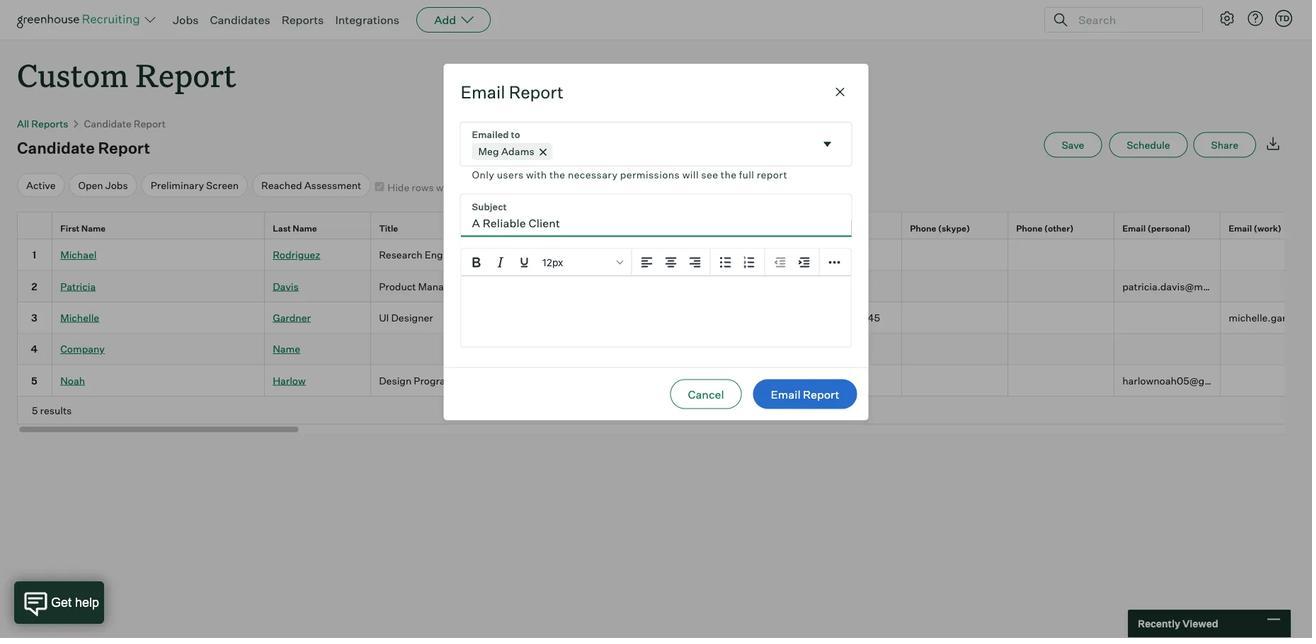 Task type: describe. For each thing, give the bounding box(es) containing it.
amazon
[[485, 248, 524, 261]]

name inside row group
[[273, 343, 300, 355]]

reached
[[262, 179, 302, 191]]

(home)
[[620, 222, 650, 233]]

3
[[31, 311, 37, 324]]

integrations link
[[335, 13, 400, 27]]

configure image
[[1219, 10, 1236, 27]]

see
[[702, 169, 719, 181]]

5 for 5
[[31, 374, 37, 386]]

all reports link
[[17, 117, 68, 130]]

schedule button
[[1110, 132, 1189, 158]]

5 for 5 results
[[32, 404, 38, 416]]

5 cell
[[17, 365, 52, 397]]

viewed
[[1183, 618, 1219, 630]]

harlow
[[273, 374, 306, 386]]

rodriguez link
[[273, 248, 321, 261]]

product manager
[[379, 280, 460, 292]]

cancel
[[688, 387, 725, 401]]

2 cell
[[17, 271, 52, 302]]

1
[[32, 248, 36, 261]]

assessment
[[304, 179, 362, 191]]

0 horizontal spatial email report
[[461, 82, 564, 103]]

design
[[379, 374, 412, 386]]

table containing 1
[[17, 212, 1313, 424]]

full
[[740, 169, 755, 181]]

(439)-859-8145
[[804, 311, 881, 324]]

2
[[31, 280, 37, 292]]

schedule
[[1128, 139, 1171, 151]]

phone (home)
[[592, 222, 650, 233]]

8145
[[858, 311, 881, 324]]

report
[[757, 169, 788, 181]]

first
[[60, 222, 80, 233]]

ui
[[379, 311, 389, 324]]

gardner
[[273, 311, 311, 324]]

design program manager
[[379, 374, 498, 386]]

preliminary
[[151, 179, 204, 191]]

permissions
[[621, 169, 680, 181]]

email (work)
[[1229, 222, 1282, 233]]

download image
[[1265, 135, 1282, 152]]

name for last name
[[293, 222, 317, 233]]

2 toolbar from the left
[[711, 249, 766, 277]]

(work) for email (work)
[[1255, 222, 1282, 233]]

patricia link
[[60, 280, 96, 292]]

active
[[26, 179, 56, 191]]

preliminary screen
[[151, 179, 239, 191]]

patricia
[[60, 280, 96, 292]]

(439)-
[[804, 311, 835, 324]]

necessary
[[568, 169, 618, 181]]

(work) for phone (work)
[[726, 222, 754, 233]]

save
[[1062, 139, 1085, 151]]

michelle.gardner@
[[1229, 311, 1313, 324]]

last
[[273, 222, 291, 233]]

candidates link
[[210, 13, 270, 27]]

phone for phone (skype)
[[911, 222, 937, 233]]

with
[[526, 169, 547, 181]]

rodriguez
[[273, 248, 321, 261]]

859-
[[835, 311, 858, 324]]

designer
[[391, 311, 433, 324]]

share button
[[1194, 132, 1257, 158]]

2 the from the left
[[721, 169, 737, 181]]

row containing 4
[[17, 334, 1313, 365]]

custom report
[[17, 54, 236, 96]]

reports link
[[282, 13, 324, 27]]

0 vertical spatial manager
[[418, 280, 460, 292]]

phone (work)
[[698, 222, 754, 233]]

ui designer
[[379, 311, 433, 324]]

4
[[31, 343, 38, 355]]

td
[[1279, 13, 1290, 23]]

row containing 3
[[17, 302, 1313, 334]]

report inside button
[[804, 387, 840, 401]]

all
[[17, 117, 29, 130]]

phone for phone (mobile)
[[804, 222, 831, 233]]

phone for phone (work)
[[698, 222, 724, 233]]

3 toolbar from the left
[[766, 249, 820, 277]]

row containing 2
[[17, 271, 1313, 302]]

row containing first name
[[17, 212, 1313, 243]]

only users with the necessary permissions will see the full report
[[472, 169, 788, 181]]

phone for phone (other)
[[1017, 222, 1043, 233]]

1 vertical spatial manager
[[457, 374, 498, 386]]

close modal icon image
[[832, 84, 849, 101]]

open
[[78, 179, 103, 191]]

(other)
[[1045, 222, 1074, 233]]

td button
[[1273, 7, 1296, 30]]

none field containing meg adams
[[461, 123, 852, 183]]

save and schedule this report to revisit it! element
[[1045, 132, 1110, 158]]

will
[[683, 169, 699, 181]]

td button
[[1276, 10, 1293, 27]]

phone (skype)
[[911, 222, 971, 233]]

michelle
[[60, 311, 99, 324]]

1 vertical spatial candidate
[[17, 138, 95, 157]]



Task type: locate. For each thing, give the bounding box(es) containing it.
None checkbox
[[375, 182, 384, 191]]

None field
[[461, 123, 852, 183]]

row
[[17, 212, 1313, 243], [17, 239, 1313, 271], [17, 271, 1313, 302], [17, 302, 1313, 334], [17, 334, 1313, 365], [17, 365, 1313, 397]]

row containing 5
[[17, 365, 1313, 397]]

1 horizontal spatial the
[[721, 169, 737, 181]]

name up the harlow link
[[273, 343, 300, 355]]

phone
[[592, 222, 618, 233], [698, 222, 724, 233], [804, 222, 831, 233], [911, 222, 937, 233], [1017, 222, 1043, 233]]

(skype)
[[939, 222, 971, 233]]

email report inside email report button
[[771, 387, 840, 401]]

0 vertical spatial email report
[[461, 82, 564, 103]]

reports right all
[[31, 117, 68, 130]]

email inside button
[[771, 387, 801, 401]]

harlow link
[[273, 374, 306, 386]]

12px button
[[537, 250, 629, 275]]

jobs left candidates link in the left top of the page
[[173, 13, 199, 27]]

research
[[379, 248, 423, 261]]

name right last
[[293, 222, 317, 233]]

0 horizontal spatial the
[[550, 169, 566, 181]]

5 results
[[32, 404, 72, 416]]

phone left (home)
[[592, 222, 618, 233]]

results
[[40, 404, 72, 416]]

phone left (other)
[[1017, 222, 1043, 233]]

candidate
[[84, 117, 132, 130], [17, 138, 95, 157]]

1 horizontal spatial email report
[[771, 387, 840, 401]]

phone left (mobile) at the right top of page
[[804, 222, 831, 233]]

company link
[[60, 343, 105, 355]]

michael link
[[60, 248, 97, 261]]

name right first
[[81, 222, 106, 233]]

meg
[[479, 145, 499, 158]]

12px group
[[462, 249, 851, 277]]

2 row from the top
[[17, 239, 1313, 271]]

recently
[[1139, 618, 1181, 630]]

2 phone from the left
[[698, 222, 724, 233]]

candidate down all reports
[[17, 138, 95, 157]]

last name
[[273, 222, 317, 233]]

noah link
[[60, 374, 85, 386]]

research engineer
[[379, 248, 467, 261]]

1 phone from the left
[[592, 222, 618, 233]]

gardner link
[[273, 311, 311, 324]]

integrations
[[335, 13, 400, 27]]

4 row from the top
[[17, 302, 1313, 334]]

patricia.davis@mail.com
[[1123, 280, 1237, 292]]

candidate report link
[[84, 117, 166, 130]]

0 horizontal spatial company
[[60, 343, 105, 355]]

all reports
[[17, 117, 68, 130]]

1 row from the top
[[17, 212, 1313, 243]]

jobs
[[173, 13, 199, 27], [105, 179, 128, 191]]

save button
[[1045, 132, 1103, 158]]

manager down engineer
[[418, 280, 460, 292]]

first name
[[60, 222, 106, 233]]

report
[[136, 54, 236, 96], [509, 82, 564, 103], [134, 117, 166, 130], [98, 138, 150, 157], [804, 387, 840, 401]]

1 vertical spatial jobs
[[105, 179, 128, 191]]

reports right candidates link in the left top of the page
[[282, 13, 324, 27]]

share
[[1212, 139, 1239, 151]]

0 horizontal spatial jobs
[[105, 179, 128, 191]]

1 vertical spatial email report
[[771, 387, 840, 401]]

5 row from the top
[[17, 334, 1313, 365]]

company up amazon
[[485, 222, 525, 233]]

the right with
[[550, 169, 566, 181]]

3 row from the top
[[17, 271, 1313, 302]]

row group containing 1
[[17, 239, 1313, 397]]

0 horizontal spatial reports
[[31, 117, 68, 130]]

email report button
[[754, 379, 858, 409]]

1 horizontal spatial company
[[485, 222, 525, 233]]

4 phone from the left
[[911, 222, 937, 233]]

email (personal)
[[1123, 222, 1192, 233]]

the
[[550, 169, 566, 181], [721, 169, 737, 181]]

company
[[485, 222, 525, 233], [60, 343, 105, 355]]

(work)
[[726, 222, 754, 233], [1255, 222, 1282, 233]]

add
[[434, 13, 456, 27]]

Search text field
[[1076, 10, 1190, 30]]

1 the from the left
[[550, 169, 566, 181]]

noah
[[60, 374, 85, 386]]

1 vertical spatial reports
[[31, 117, 68, 130]]

open jobs
[[78, 179, 128, 191]]

only
[[472, 169, 495, 181]]

reports
[[282, 13, 324, 27], [31, 117, 68, 130]]

1 vertical spatial 5
[[32, 404, 38, 416]]

5 down 4 cell
[[31, 374, 37, 386]]

recently viewed
[[1139, 618, 1219, 630]]

0 vertical spatial reports
[[282, 13, 324, 27]]

12px
[[542, 257, 564, 268]]

manager right program
[[457, 374, 498, 386]]

candidate report up "open"
[[17, 138, 150, 157]]

0 vertical spatial candidate report
[[84, 117, 166, 130]]

5 phone from the left
[[1017, 222, 1043, 233]]

6 row from the top
[[17, 365, 1313, 397]]

product
[[379, 280, 416, 292]]

meg adams
[[479, 145, 535, 158]]

0 vertical spatial 5
[[31, 374, 37, 386]]

davis
[[273, 280, 299, 292]]

phone left (skype)
[[911, 222, 937, 233]]

screen
[[206, 179, 239, 191]]

0 vertical spatial candidate
[[84, 117, 132, 130]]

name
[[81, 222, 106, 233], [293, 222, 317, 233], [273, 343, 300, 355]]

4 cell
[[17, 334, 52, 365]]

1 vertical spatial candidate report
[[17, 138, 150, 157]]

1 toolbar from the left
[[632, 249, 711, 277]]

2 (work) from the left
[[1255, 222, 1282, 233]]

phone down see
[[698, 222, 724, 233]]

program
[[414, 374, 454, 386]]

users
[[497, 169, 524, 181]]

0 horizontal spatial (work)
[[726, 222, 754, 233]]

(personal)
[[1148, 222, 1192, 233]]

candidate report down custom report on the top left of the page
[[84, 117, 166, 130]]

3 cell
[[17, 302, 52, 334]]

row group
[[17, 239, 1313, 397]]

cell
[[584, 239, 690, 271], [690, 239, 796, 271], [796, 239, 903, 271], [903, 239, 1009, 271], [1009, 239, 1115, 271], [1115, 239, 1222, 271], [1222, 239, 1313, 271], [478, 271, 584, 302], [584, 271, 690, 302], [690, 271, 796, 302], [903, 271, 1009, 302], [1009, 271, 1115, 302], [1222, 271, 1313, 302], [478, 302, 584, 334], [584, 302, 690, 334], [690, 302, 796, 334], [903, 302, 1009, 334], [1009, 302, 1115, 334], [1115, 302, 1222, 334], [371, 334, 478, 365], [478, 334, 584, 365], [584, 334, 690, 365], [690, 334, 796, 365], [796, 334, 903, 365], [903, 334, 1009, 365], [1009, 334, 1115, 365], [1115, 334, 1222, 365], [1222, 334, 1313, 365], [478, 365, 584, 397], [584, 365, 690, 397], [690, 365, 796, 397], [796, 365, 903, 397], [903, 365, 1009, 397], [1009, 365, 1115, 397], [1222, 365, 1313, 397]]

reached assessment
[[262, 179, 362, 191]]

3131957981
[[804, 280, 858, 292]]

email
[[461, 82, 506, 103], [1123, 222, 1146, 233], [1229, 222, 1253, 233], [771, 387, 801, 401]]

5 left results
[[32, 404, 38, 416]]

candidate down custom report on the top left of the page
[[84, 117, 132, 130]]

None text field
[[461, 195, 852, 237]]

phone (mobile)
[[804, 222, 868, 233]]

the left full
[[721, 169, 737, 181]]

row containing 1
[[17, 239, 1313, 271]]

davis link
[[273, 280, 299, 292]]

toolbar up 3131957981
[[766, 249, 820, 277]]

0 vertical spatial jobs
[[173, 13, 199, 27]]

phone (other)
[[1017, 222, 1074, 233]]

michelle link
[[60, 311, 99, 324]]

custom
[[17, 54, 128, 96]]

5
[[31, 374, 37, 386], [32, 404, 38, 416]]

candidate report
[[84, 117, 166, 130], [17, 138, 150, 157]]

1 (work) from the left
[[726, 222, 754, 233]]

12px toolbar
[[462, 249, 632, 277]]

cancel button
[[671, 379, 742, 409]]

phone for phone (home)
[[592, 222, 618, 233]]

candidates
[[210, 13, 270, 27]]

(mobile)
[[832, 222, 868, 233]]

1 horizontal spatial jobs
[[173, 13, 199, 27]]

name for first name
[[81, 222, 106, 233]]

toolbar down phone (work) on the top
[[711, 249, 766, 277]]

1 horizontal spatial (work)
[[1255, 222, 1282, 233]]

engineer
[[425, 248, 467, 261]]

company down michelle
[[60, 343, 105, 355]]

jobs right "open"
[[105, 179, 128, 191]]

1 vertical spatial company
[[60, 343, 105, 355]]

toolbar
[[632, 249, 711, 277], [711, 249, 766, 277], [766, 249, 820, 277]]

5 inside cell
[[31, 374, 37, 386]]

title
[[379, 222, 398, 233]]

harlownoah05@gmail.com
[[1123, 374, 1248, 386]]

greenhouse recruiting image
[[17, 11, 145, 28]]

toggle flyout image
[[821, 137, 835, 151]]

jobs link
[[173, 13, 199, 27]]

0 vertical spatial company
[[485, 222, 525, 233]]

3 phone from the left
[[804, 222, 831, 233]]

toolbar down (home)
[[632, 249, 711, 277]]

add button
[[417, 7, 491, 33]]

1 horizontal spatial reports
[[282, 13, 324, 27]]

table
[[17, 212, 1313, 424]]

1 cell
[[17, 239, 52, 271]]

company inside row group
[[60, 343, 105, 355]]



Task type: vqa. For each thing, say whether or not it's contained in the screenshot.
'Report' in Email Report button
yes



